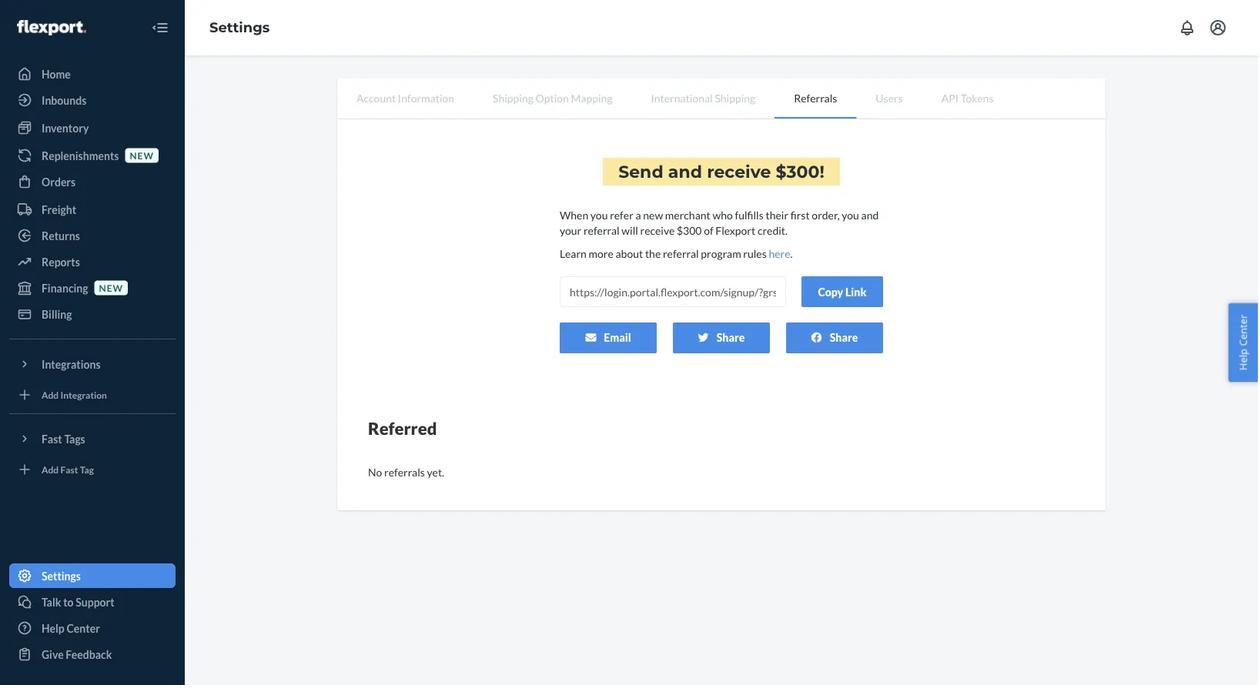 Task type: describe. For each thing, give the bounding box(es) containing it.
0 vertical spatial settings
[[209, 19, 270, 36]]

referred
[[368, 418, 437, 438]]

$300 of flexport credit.
[[677, 224, 788, 237]]

link
[[846, 285, 867, 298]]

integrations
[[42, 358, 101, 371]]

home link
[[9, 62, 176, 86]]

here
[[769, 247, 791, 260]]

help inside button
[[1236, 349, 1250, 371]]

information
[[398, 91, 454, 104]]

will
[[622, 224, 638, 237]]

freight link
[[9, 197, 176, 222]]

here link
[[769, 247, 791, 260]]

tab list containing account information
[[337, 79, 1106, 119]]

fast tags
[[42, 432, 85, 445]]

your
[[560, 224, 582, 237]]

facebook image
[[811, 332, 822, 343]]

replenishments
[[42, 149, 119, 162]]

home
[[42, 67, 71, 80]]

billing
[[42, 308, 72, 321]]

add integration
[[42, 389, 107, 400]]

of
[[704, 224, 714, 237]]

1 vertical spatial referral
[[663, 247, 699, 260]]

inventory
[[42, 121, 89, 134]]

reports link
[[9, 249, 176, 274]]

1 you from the left
[[591, 208, 608, 221]]

talk
[[42, 596, 61, 609]]

merchant
[[665, 208, 711, 221]]

copy link
[[818, 285, 867, 298]]

help center inside button
[[1236, 315, 1250, 371]]

when
[[560, 208, 588, 221]]

flexport
[[716, 224, 756, 237]]

orders link
[[9, 169, 176, 194]]

give feedback button
[[9, 642, 176, 667]]

0 horizontal spatial settings link
[[9, 564, 176, 588]]

share for facebook icon
[[830, 331, 858, 344]]

0 horizontal spatial settings
[[42, 569, 81, 583]]

order,
[[812, 208, 840, 221]]

reports
[[42, 255, 80, 268]]

help center link
[[9, 616, 176, 641]]

inbounds link
[[9, 88, 176, 112]]

add fast tag link
[[9, 457, 176, 482]]

shipping option mapping tab
[[474, 79, 632, 117]]

talk to support button
[[9, 590, 176, 615]]

add fast tag
[[42, 464, 94, 475]]

account
[[357, 91, 396, 104]]

copy
[[818, 285, 843, 298]]

fast tags button
[[9, 427, 176, 451]]

copy link button
[[802, 277, 883, 307]]

new for financing
[[99, 282, 123, 293]]

tags
[[64, 432, 85, 445]]

open notifications image
[[1178, 18, 1197, 37]]

!
[[820, 161, 825, 182]]

their
[[766, 208, 789, 221]]

api tokens tab
[[922, 79, 1013, 117]]

2 shipping from the left
[[715, 91, 756, 104]]

api
[[942, 91, 959, 104]]

learn
[[560, 247, 587, 260]]

orders
[[42, 175, 76, 188]]

shipping option mapping
[[493, 91, 613, 104]]

program
[[701, 247, 741, 260]]

inventory link
[[9, 116, 176, 140]]

referrals tab
[[775, 79, 857, 119]]

credit.
[[758, 224, 788, 237]]

account information
[[357, 91, 454, 104]]

1 vertical spatial center
[[67, 622, 100, 635]]

center inside button
[[1236, 315, 1250, 346]]

tag
[[80, 464, 94, 475]]

billing link
[[9, 302, 176, 327]]

referrals
[[384, 466, 425, 479]]

api tokens
[[942, 91, 994, 104]]



Task type: locate. For each thing, give the bounding box(es) containing it.
help center
[[1236, 315, 1250, 371], [42, 622, 100, 635]]

referral right the
[[663, 247, 699, 260]]

give feedback
[[42, 648, 112, 661]]

integration
[[60, 389, 107, 400]]

2 share from the left
[[830, 331, 858, 344]]

inbounds
[[42, 94, 86, 107]]

share right twitter icon
[[717, 331, 745, 344]]

give
[[42, 648, 64, 661]]

tokens
[[961, 91, 994, 104]]

0 horizontal spatial you
[[591, 208, 608, 221]]

talk to support
[[42, 596, 114, 609]]

1 vertical spatial add
[[42, 464, 59, 475]]

1 horizontal spatial share link
[[786, 323, 883, 354]]

1 horizontal spatial $300
[[776, 161, 820, 182]]

no referrals yet.
[[368, 466, 444, 479]]

new up orders link
[[130, 150, 154, 161]]

0 horizontal spatial help center
[[42, 622, 100, 635]]

1 shipping from the left
[[493, 91, 534, 104]]

who
[[713, 208, 733, 221]]

$300 down merchant
[[677, 224, 702, 237]]

international shipping
[[651, 91, 756, 104]]

new down reports link
[[99, 282, 123, 293]]

receive inside when you refer a new merchant who fulfills their first order, you and your referral will receive
[[640, 224, 675, 237]]

integrations button
[[9, 352, 176, 377]]

1 horizontal spatial share
[[830, 331, 858, 344]]

0 horizontal spatial shipping
[[493, 91, 534, 104]]

1 add from the top
[[42, 389, 59, 400]]

fulfills
[[735, 208, 764, 221]]

international
[[651, 91, 713, 104]]

0 horizontal spatial $300
[[677, 224, 702, 237]]

and inside when you refer a new merchant who fulfills their first order, you and your referral will receive
[[861, 208, 879, 221]]

0 vertical spatial and
[[668, 161, 702, 182]]

2 horizontal spatial new
[[643, 208, 663, 221]]

send and receive $300 !
[[618, 161, 825, 182]]

1 horizontal spatial you
[[842, 208, 859, 221]]

receive up fulfills
[[707, 161, 771, 182]]

no
[[368, 466, 382, 479]]

0 horizontal spatial center
[[67, 622, 100, 635]]

1 vertical spatial new
[[643, 208, 663, 221]]

receive
[[707, 161, 771, 182], [640, 224, 675, 237]]

1 horizontal spatial referral
[[663, 247, 699, 260]]

close navigation image
[[151, 18, 169, 37]]

1 horizontal spatial settings
[[209, 19, 270, 36]]

email
[[604, 331, 631, 344]]

and up merchant
[[668, 161, 702, 182]]

1 horizontal spatial and
[[861, 208, 879, 221]]

first
[[791, 208, 810, 221]]

0 horizontal spatial receive
[[640, 224, 675, 237]]

email link
[[560, 323, 657, 354]]

0 vertical spatial $300
[[776, 161, 820, 182]]

referrals
[[794, 91, 837, 104]]

share for twitter icon
[[717, 331, 745, 344]]

$300 up first
[[776, 161, 820, 182]]

add inside add fast tag link
[[42, 464, 59, 475]]

0 horizontal spatial referral
[[584, 224, 620, 237]]

1 vertical spatial help center
[[42, 622, 100, 635]]

1 horizontal spatial help center
[[1236, 315, 1250, 371]]

0 horizontal spatial new
[[99, 282, 123, 293]]

financing
[[42, 281, 88, 295]]

1 horizontal spatial receive
[[707, 161, 771, 182]]

1 vertical spatial settings link
[[9, 564, 176, 588]]

users
[[876, 91, 903, 104]]

share link
[[673, 323, 770, 354], [786, 323, 883, 354]]

2 add from the top
[[42, 464, 59, 475]]

add integration link
[[9, 383, 176, 407]]

add down fast tags
[[42, 464, 59, 475]]

add left integration on the left
[[42, 389, 59, 400]]

add for add integration
[[42, 389, 59, 400]]

send
[[618, 161, 663, 182]]

account information tab
[[337, 79, 474, 117]]

1 horizontal spatial shipping
[[715, 91, 756, 104]]

2 you from the left
[[842, 208, 859, 221]]

open account menu image
[[1209, 18, 1227, 37]]

0 vertical spatial settings link
[[209, 19, 270, 36]]

referral up more
[[584, 224, 620, 237]]

2 vertical spatial new
[[99, 282, 123, 293]]

share
[[717, 331, 745, 344], [830, 331, 858, 344]]

1 vertical spatial receive
[[640, 224, 675, 237]]

you right order,
[[842, 208, 859, 221]]

0 vertical spatial help
[[1236, 349, 1250, 371]]

about
[[616, 247, 643, 260]]

0 vertical spatial fast
[[42, 432, 62, 445]]

1 vertical spatial fast
[[60, 464, 78, 475]]

fast inside dropdown button
[[42, 432, 62, 445]]

feedback
[[66, 648, 112, 661]]

twitter image
[[698, 332, 709, 343]]

help center button
[[1229, 303, 1258, 382]]

0 horizontal spatial and
[[668, 161, 702, 182]]

.
[[791, 247, 793, 260]]

0 vertical spatial add
[[42, 389, 59, 400]]

help
[[1236, 349, 1250, 371], [42, 622, 65, 635]]

shipping right "international"
[[715, 91, 756, 104]]

yet.
[[427, 466, 444, 479]]

1 horizontal spatial settings link
[[209, 19, 270, 36]]

0 vertical spatial receive
[[707, 161, 771, 182]]

$300
[[776, 161, 820, 182], [677, 224, 702, 237]]

add for add fast tag
[[42, 464, 59, 475]]

share right facebook icon
[[830, 331, 858, 344]]

new for replenishments
[[130, 150, 154, 161]]

1 horizontal spatial center
[[1236, 315, 1250, 346]]

settings link
[[209, 19, 270, 36], [9, 564, 176, 588]]

2 share link from the left
[[786, 323, 883, 354]]

new right the a
[[643, 208, 663, 221]]

1 vertical spatial help
[[42, 622, 65, 635]]

fast
[[42, 432, 62, 445], [60, 464, 78, 475]]

fast left tag
[[60, 464, 78, 475]]

tab list
[[337, 79, 1106, 119]]

0 vertical spatial new
[[130, 150, 154, 161]]

settings
[[209, 19, 270, 36], [42, 569, 81, 583]]

support
[[76, 596, 114, 609]]

1 horizontal spatial new
[[130, 150, 154, 161]]

returns
[[42, 229, 80, 242]]

0 horizontal spatial help
[[42, 622, 65, 635]]

1 vertical spatial settings
[[42, 569, 81, 583]]

to
[[63, 596, 74, 609]]

and right order,
[[861, 208, 879, 221]]

freight
[[42, 203, 76, 216]]

when you refer a new merchant who fulfills their first order, you and your referral will receive
[[560, 208, 879, 237]]

returns link
[[9, 223, 176, 248]]

a
[[636, 208, 641, 221]]

flexport logo image
[[17, 20, 86, 35]]

new inside when you refer a new merchant who fulfills their first order, you and your referral will receive
[[643, 208, 663, 221]]

None text field
[[560, 277, 786, 307]]

learn more about the referral program rules here .
[[560, 247, 793, 260]]

shipping left option
[[493, 91, 534, 104]]

and
[[668, 161, 702, 182], [861, 208, 879, 221]]

you
[[591, 208, 608, 221], [842, 208, 859, 221]]

rules
[[743, 247, 767, 260]]

0 vertical spatial help center
[[1236, 315, 1250, 371]]

0 horizontal spatial share link
[[673, 323, 770, 354]]

the
[[645, 247, 661, 260]]

center
[[1236, 315, 1250, 346], [67, 622, 100, 635]]

1 share link from the left
[[673, 323, 770, 354]]

refer
[[610, 208, 634, 221]]

receive up the
[[640, 224, 675, 237]]

new
[[130, 150, 154, 161], [643, 208, 663, 221], [99, 282, 123, 293]]

0 horizontal spatial share
[[717, 331, 745, 344]]

mapping
[[571, 91, 613, 104]]

0 vertical spatial center
[[1236, 315, 1250, 346]]

add
[[42, 389, 59, 400], [42, 464, 59, 475]]

referral inside when you refer a new merchant who fulfills their first order, you and your referral will receive
[[584, 224, 620, 237]]

more
[[589, 247, 614, 260]]

international shipping tab
[[632, 79, 775, 117]]

1 vertical spatial and
[[861, 208, 879, 221]]

users tab
[[857, 79, 922, 117]]

add inside the add integration link
[[42, 389, 59, 400]]

1 horizontal spatial help
[[1236, 349, 1250, 371]]

option
[[536, 91, 569, 104]]

you left refer
[[591, 208, 608, 221]]

shipping
[[493, 91, 534, 104], [715, 91, 756, 104]]

0 vertical spatial referral
[[584, 224, 620, 237]]

envelope image
[[585, 332, 596, 343]]

fast left tags
[[42, 432, 62, 445]]

1 share from the left
[[717, 331, 745, 344]]

1 vertical spatial $300
[[677, 224, 702, 237]]



Task type: vqa. For each thing, say whether or not it's contained in the screenshot.
text field
yes



